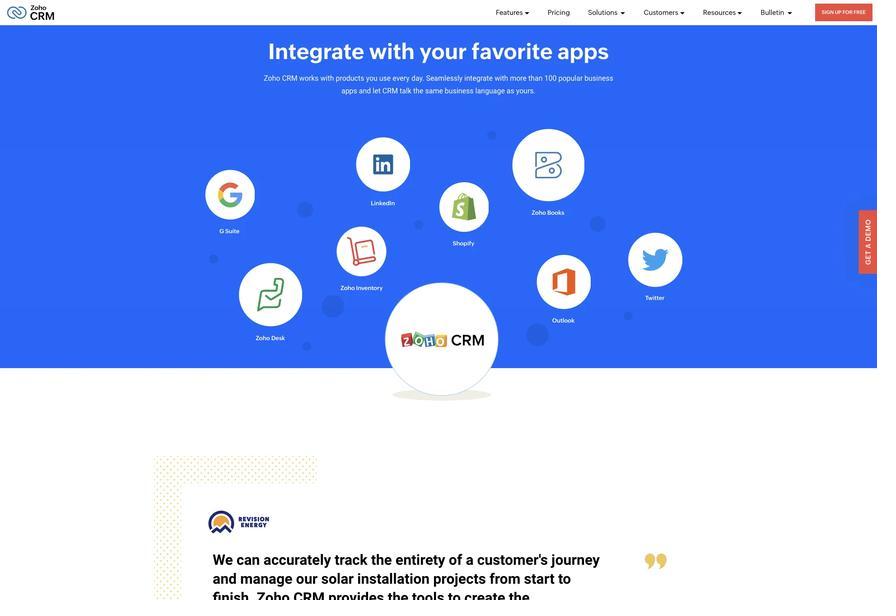 Task type: vqa. For each thing, say whether or not it's contained in the screenshot.
the provides
yes



Task type: locate. For each thing, give the bounding box(es) containing it.
day.
[[411, 74, 424, 83]]

0 horizontal spatial business
[[445, 87, 474, 96]]

installation
[[357, 571, 430, 588]]

journey
[[552, 552, 600, 569]]

sign
[[822, 9, 834, 15]]

1 horizontal spatial to
[[558, 571, 571, 588]]

pricing link
[[548, 0, 570, 25]]

zoho
[[264, 74, 280, 83], [257, 590, 290, 601]]

business
[[585, 74, 613, 83], [445, 87, 474, 96]]

1 horizontal spatial apps
[[558, 39, 609, 64]]

zoho left works
[[264, 74, 280, 83]]

business down seamlessly
[[445, 87, 474, 96]]

0 vertical spatial crm
[[282, 74, 298, 83]]

your
[[420, 39, 467, 64]]

apps down products
[[341, 87, 357, 96]]

1 vertical spatial and
[[213, 571, 237, 588]]

0 horizontal spatial to
[[448, 590, 461, 601]]

resources link
[[703, 0, 743, 25]]

with
[[369, 39, 415, 64], [321, 74, 334, 83], [495, 74, 508, 83]]

create
[[464, 590, 505, 601]]

and left "let"
[[359, 87, 371, 96]]

bulletin link
[[761, 0, 793, 25]]

2 vertical spatial crm
[[293, 590, 325, 601]]

track
[[335, 552, 368, 569]]

the down the installation
[[388, 590, 409, 601]]

from
[[490, 571, 521, 588]]

1 horizontal spatial with
[[369, 39, 415, 64]]

1 vertical spatial apps
[[341, 87, 357, 96]]

same
[[425, 87, 443, 96]]

more
[[510, 74, 527, 83]]

the up the installation
[[371, 552, 392, 569]]

customer's
[[477, 552, 548, 569]]

to
[[558, 571, 571, 588], [448, 590, 461, 601]]

zoho crm works with products you use every day. seamlessly integrate with more than 100 popular business apps and let crm talk the same business language as yours.
[[264, 74, 613, 96]]

the
[[413, 87, 423, 96], [371, 552, 392, 569], [388, 590, 409, 601]]

1 vertical spatial zoho
[[257, 590, 290, 601]]

zoho crm logo image
[[7, 2, 55, 22]]

and up finish.
[[213, 571, 237, 588]]

the down day.
[[413, 87, 423, 96]]

0 vertical spatial zoho
[[264, 74, 280, 83]]

with up use
[[369, 39, 415, 64]]

features
[[496, 8, 523, 16]]

to down "journey"
[[558, 571, 571, 588]]

with right works
[[321, 74, 334, 83]]

and
[[359, 87, 371, 96], [213, 571, 237, 588]]

of
[[449, 552, 462, 569]]

0 vertical spatial apps
[[558, 39, 609, 64]]

crm
[[282, 74, 298, 83], [383, 87, 398, 96], [293, 590, 325, 601]]

zoho down manage
[[257, 590, 290, 601]]

0 horizontal spatial with
[[321, 74, 334, 83]]

apps up popular
[[558, 39, 609, 64]]

0 vertical spatial and
[[359, 87, 371, 96]]

1 horizontal spatial and
[[359, 87, 371, 96]]

pricing
[[548, 8, 570, 16]]

with up the 'as'
[[495, 74, 508, 83]]

1 horizontal spatial business
[[585, 74, 613, 83]]

features link
[[496, 0, 530, 25]]

crm down our
[[293, 590, 325, 601]]

every
[[393, 74, 410, 83]]

1 vertical spatial business
[[445, 87, 474, 96]]

products
[[336, 74, 364, 83]]

0 horizontal spatial apps
[[341, 87, 357, 96]]

crm right "let"
[[383, 87, 398, 96]]

1 vertical spatial to
[[448, 590, 461, 601]]

sign up for free link
[[815, 4, 873, 21]]

solutions link
[[588, 0, 626, 25]]

0 horizontal spatial and
[[213, 571, 237, 588]]

use
[[379, 74, 391, 83]]

1 vertical spatial crm
[[383, 87, 398, 96]]

business right popular
[[585, 74, 613, 83]]

crm left works
[[282, 74, 298, 83]]

integrate with your favorite apps
[[268, 39, 609, 64]]

integrate
[[268, 39, 364, 64]]

apps
[[558, 39, 609, 64], [341, 87, 357, 96]]

our
[[296, 571, 318, 588]]

to down projects
[[448, 590, 461, 601]]

accurately
[[264, 552, 331, 569]]

0 vertical spatial the
[[413, 87, 423, 96]]



Task type: describe. For each thing, give the bounding box(es) containing it.
seamlessly
[[426, 74, 463, 83]]

entirety
[[396, 552, 445, 569]]

zoho inside zoho crm works with products you use every day. seamlessly integrate with more than 100 popular business apps and let crm talk the same business language as yours.
[[264, 74, 280, 83]]

100
[[545, 74, 557, 83]]

manage
[[240, 571, 293, 588]]

as
[[507, 87, 514, 96]]

demo
[[865, 219, 872, 242]]

a
[[466, 552, 474, 569]]

tools
[[412, 590, 444, 601]]

resources
[[703, 8, 736, 16]]

get a demo
[[865, 219, 872, 265]]

start
[[524, 571, 555, 588]]

we can accurately track the entirety of a customer's journey and manage our solar installation projects from start to finish. zoho crm provides the tools to create t
[[213, 552, 604, 601]]

customers
[[644, 8, 678, 16]]

we
[[213, 552, 233, 569]]

crm inside we can accurately track the entirety of a customer's journey and manage our solar installation projects from start to finish. zoho crm provides the tools to create t
[[293, 590, 325, 601]]

the inside zoho crm works with products you use every day. seamlessly integrate with more than 100 popular business apps and let crm talk the same business language as yours.
[[413, 87, 423, 96]]

free
[[854, 9, 866, 15]]

works
[[299, 74, 319, 83]]

yours.
[[516, 87, 536, 96]]

integrate
[[465, 74, 493, 83]]

2 horizontal spatial with
[[495, 74, 508, 83]]

0 vertical spatial business
[[585, 74, 613, 83]]

let
[[373, 87, 381, 96]]

up
[[835, 9, 842, 15]]

1 vertical spatial the
[[371, 552, 392, 569]]

finish.
[[213, 590, 253, 601]]

and inside we can accurately track the entirety of a customer's journey and manage our solar installation projects from start to finish. zoho crm provides the tools to create t
[[213, 571, 237, 588]]

provides
[[328, 590, 384, 601]]

projects
[[433, 571, 486, 588]]

get
[[865, 251, 872, 265]]

get a demo link
[[859, 210, 877, 274]]

popular
[[559, 74, 583, 83]]

apps inside zoho crm works with products you use every day. seamlessly integrate with more than 100 popular business apps and let crm talk the same business language as yours.
[[341, 87, 357, 96]]

solar
[[321, 571, 354, 588]]

0 vertical spatial to
[[558, 571, 571, 588]]

bulletin
[[761, 8, 786, 16]]

solutions
[[588, 8, 619, 16]]

a
[[865, 244, 872, 249]]

language
[[475, 87, 505, 96]]

for
[[843, 9, 853, 15]]

2 vertical spatial the
[[388, 590, 409, 601]]

favorite
[[472, 39, 553, 64]]

than
[[529, 74, 543, 83]]

sign up for free
[[822, 9, 866, 15]]

can
[[237, 552, 260, 569]]

and inside zoho crm works with products you use every day. seamlessly integrate with more than 100 popular business apps and let crm talk the same business language as yours.
[[359, 87, 371, 96]]

talk
[[400, 87, 412, 96]]

zoho inside we can accurately track the entirety of a customer's journey and manage our solar installation projects from start to finish. zoho crm provides the tools to create t
[[257, 590, 290, 601]]

you
[[366, 74, 378, 83]]



